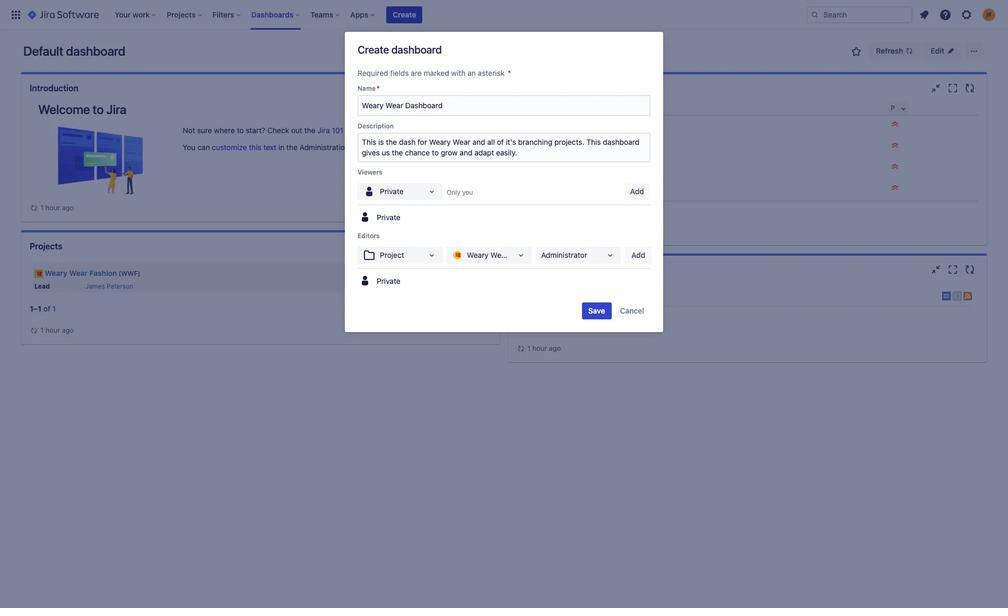 Task type: describe. For each thing, give the bounding box(es) containing it.
search image
[[811, 10, 820, 19]]

administration
[[300, 143, 349, 152]]

add for project
[[632, 251, 646, 260]]

1 hour ago for activity streams
[[528, 344, 561, 353]]

weary for weary wear fashion
[[467, 251, 489, 260]]

wwf-2 product listing design silos
[[534, 142, 660, 151]]

fashion for weary wear fashion (wwf)
[[90, 268, 117, 277]]

wear inside assigned to me region
[[627, 121, 644, 130]]

introduction
[[30, 83, 78, 93]]

weary wear fashion (wwf)
[[45, 268, 140, 277]]

edit icon image
[[947, 47, 956, 55]]

check
[[268, 126, 289, 135]]

Search field
[[807, 6, 913, 23]]

design the weary wear site
[[564, 121, 659, 130]]

product listing design silos link
[[564, 142, 660, 151]]

1 vertical spatial jira
[[318, 126, 330, 135]]

lead
[[35, 282, 50, 290]]

1 – 1 of 1
[[30, 304, 56, 313]]

ago for activity streams
[[549, 344, 561, 353]]

section.
[[351, 143, 378, 152]]

silos
[[644, 142, 660, 151]]

wwf-1
[[534, 121, 559, 130]]

and
[[367, 126, 379, 135]]

can
[[198, 143, 210, 152]]

1 horizontal spatial *
[[508, 68, 511, 78]]

atlassian
[[381, 126, 412, 135]]

was
[[562, 312, 575, 320]]

your company jira
[[523, 290, 619, 302]]

task image for wwf-1
[[521, 121, 529, 130]]

this
[[249, 143, 262, 152]]

ago for projects
[[62, 326, 74, 334]]

1 vertical spatial to
[[237, 126, 244, 135]]

save
[[589, 306, 606, 315]]

refresh image
[[906, 47, 914, 55]]

text
[[264, 143, 277, 152]]

welcome
[[38, 102, 90, 117]]

highest image for product listing design silos
[[891, 141, 900, 150]]

found
[[577, 312, 595, 320]]

sure
[[197, 126, 212, 135]]

activity streams region
[[517, 283, 979, 354]]

an
[[468, 68, 476, 78]]

you can customize this text in the administration section.
[[183, 143, 378, 152]]

edit
[[931, 46, 945, 55]]

private for project
[[377, 277, 401, 286]]

101
[[332, 126, 343, 135]]

fashion for weary wear fashion
[[511, 251, 537, 260]]

projects
[[30, 241, 62, 251]]

only you
[[447, 188, 473, 196]]

edit link
[[925, 42, 962, 59]]

wwf-1 link
[[534, 121, 559, 130]]

jira 101 guide link
[[318, 126, 365, 135]]

hour for activity streams
[[533, 344, 547, 353]]

1 horizontal spatial the
[[305, 126, 316, 135]]

the inside assigned to me region
[[590, 121, 601, 130]]

product
[[564, 142, 591, 151]]

minimize introduction image
[[443, 82, 456, 95]]

you
[[183, 143, 196, 152]]

default
[[23, 44, 63, 58]]

required fields are marked with an asterisk *
[[358, 68, 511, 78]]

0 vertical spatial jira
[[106, 102, 127, 117]]

refresh
[[877, 46, 904, 55]]

1 link
[[52, 304, 56, 313]]

1 vertical spatial *
[[377, 84, 380, 92]]

(wwf)
[[119, 269, 140, 277]]

private for private
[[377, 213, 401, 222]]

an arrow curved in a circular way on the button that refreshes the dashboard image for activity streams
[[517, 345, 526, 353]]

editors
[[358, 232, 380, 240]]

create for create
[[393, 10, 417, 19]]

task image for wwf-2
[[521, 142, 529, 151]]

2
[[555, 142, 560, 151]]

an arrow curved in a circular way on the button that refreshes the dashboard image for introduction
[[30, 204, 38, 212]]

add for private
[[631, 187, 645, 196]]

listing
[[593, 142, 616, 151]]

maximize assigned to me image
[[947, 82, 960, 95]]

out
[[291, 126, 303, 135]]

wwf- for 2
[[534, 142, 555, 151]]

create dashboard
[[358, 44, 442, 56]]

– for 1
[[33, 304, 38, 313]]

1 4 from the left
[[529, 205, 534, 214]]

projects region
[[30, 260, 492, 336]]

activity
[[517, 265, 547, 274]]

administrator
[[542, 251, 588, 260]]

description
[[358, 122, 394, 130]]

name *
[[358, 84, 380, 92]]

refresh activity streams image
[[964, 263, 977, 276]]

refresh assigned to me image
[[964, 82, 977, 95]]

viewers
[[358, 168, 383, 176]]

course
[[442, 126, 465, 135]]

no activity was found
[[526, 312, 595, 320]]

maximize introduction image
[[460, 82, 473, 95]]

star default dashboard image
[[851, 45, 863, 58]]

fields
[[390, 68, 409, 78]]



Task type: locate. For each thing, give the bounding box(es) containing it.
1 vertical spatial private
[[377, 213, 401, 222]]

0 vertical spatial ago
[[62, 203, 74, 212]]

1
[[555, 121, 559, 130], [40, 203, 44, 212], [521, 205, 525, 214], [30, 304, 33, 313], [38, 304, 41, 313], [52, 304, 56, 313], [40, 326, 44, 334], [528, 344, 531, 353]]

of inside assigned to me region
[[536, 205, 543, 214]]

1 vertical spatial wwf-
[[534, 142, 555, 151]]

fashion up james peterson
[[90, 268, 117, 277]]

highest image
[[891, 162, 900, 171]]

1 highest image from the top
[[891, 120, 900, 128]]

in
[[279, 143, 285, 152]]

1 vertical spatial an arrow curved in a circular way on the button that refreshes the dashboard image
[[30, 326, 38, 335]]

an arrow curved in a circular way on the button that refreshes the dashboard image inside projects region
[[30, 326, 38, 335]]

hour down activity
[[533, 344, 547, 353]]

default dashboard
[[23, 44, 125, 58]]

wwf- down wwf-1 link
[[534, 142, 555, 151]]

1 vertical spatial design
[[618, 142, 642, 151]]

2 horizontal spatial wear
[[627, 121, 644, 130]]

2 horizontal spatial weary
[[603, 121, 625, 130]]

3 highest image from the top
[[891, 184, 900, 192]]

open image left only
[[426, 185, 439, 198]]

1 vertical spatial add button
[[625, 247, 652, 264]]

1 hour ago for projects
[[40, 326, 74, 334]]

0 horizontal spatial weary
[[45, 268, 67, 277]]

2 vertical spatial 1 hour ago
[[528, 344, 561, 353]]

ago inside projects region
[[62, 326, 74, 334]]

0 vertical spatial 1 hour ago
[[40, 203, 74, 212]]

name
[[358, 84, 376, 92]]

highest image for design the weary wear site
[[891, 120, 900, 128]]

– up the weary wear fashion
[[525, 205, 529, 214]]

site
[[646, 121, 659, 130]]

1 horizontal spatial fashion
[[511, 251, 537, 260]]

of for 1
[[43, 304, 50, 313]]

only
[[447, 188, 461, 196]]

marked
[[424, 68, 450, 78]]

asterisk
[[478, 68, 505, 78]]

add button for private
[[624, 183, 651, 200]]

maximize activity streams image
[[947, 263, 960, 276]]

hour inside projects region
[[45, 326, 60, 334]]

create button
[[387, 6, 423, 23]]

1 vertical spatial task image
[[521, 142, 529, 151]]

create banner
[[0, 0, 1009, 30]]

create inside button
[[393, 10, 417, 19]]

2 open image from the left
[[604, 249, 617, 262]]

1 vertical spatial 1 hour ago
[[40, 326, 74, 334]]

ago inside introduction region
[[62, 203, 74, 212]]

2 task image from the top
[[521, 142, 529, 151]]

0 vertical spatial add button
[[624, 183, 651, 200]]

private
[[380, 187, 404, 196], [377, 213, 401, 222], [377, 277, 401, 286]]

add
[[631, 187, 645, 196], [632, 251, 646, 260]]

0 horizontal spatial of
[[43, 304, 50, 313]]

1 vertical spatial –
[[33, 304, 38, 313]]

minimize activity streams image
[[930, 263, 943, 276]]

1 horizontal spatial dashboard
[[392, 44, 442, 56]]

jira software image
[[28, 8, 99, 21], [28, 8, 99, 21]]

add button for project
[[625, 247, 652, 264]]

1 inside activity streams 'region'
[[528, 344, 531, 353]]

2 dashboard from the left
[[392, 44, 442, 56]]

hour inside introduction region
[[45, 203, 60, 212]]

1 horizontal spatial wear
[[491, 251, 509, 260]]

0 horizontal spatial fashion
[[90, 268, 117, 277]]

task image left wwf-2 link
[[521, 142, 529, 151]]

design
[[564, 121, 588, 130], [618, 142, 642, 151]]

0 horizontal spatial –
[[33, 304, 38, 313]]

jira right welcome
[[106, 102, 127, 117]]

0 horizontal spatial *
[[377, 84, 380, 92]]

private down project
[[377, 277, 401, 286]]

*
[[508, 68, 511, 78], [377, 84, 380, 92]]

streams
[[549, 265, 582, 274]]

create up required
[[358, 44, 389, 56]]

2 vertical spatial private
[[377, 277, 401, 286]]

weary for weary wear fashion (wwf)
[[45, 268, 67, 277]]

2 4 from the left
[[545, 205, 550, 214]]

1 open image from the left
[[515, 249, 528, 262]]

1 vertical spatial create
[[358, 44, 389, 56]]

primary element
[[6, 0, 807, 29]]

1 wwf- from the top
[[534, 121, 555, 130]]

0 horizontal spatial design
[[564, 121, 588, 130]]

highest image
[[891, 120, 900, 128], [891, 141, 900, 150], [891, 184, 900, 192]]

dashboard for default dashboard
[[66, 44, 125, 58]]

cancel
[[620, 306, 645, 315]]

1 horizontal spatial weary
[[467, 251, 489, 260]]

of inside projects region
[[43, 304, 50, 313]]

dashboard right default
[[66, 44, 125, 58]]

1 vertical spatial highest image
[[891, 141, 900, 150]]

* right asterisk
[[508, 68, 511, 78]]

customize this text link
[[212, 143, 277, 152]]

activity streams
[[517, 265, 582, 274]]

to left start?
[[237, 126, 244, 135]]

task image left wwf-1 link
[[521, 121, 529, 130]]

hour for projects
[[45, 326, 60, 334]]

assigned to me region
[[517, 102, 979, 237]]

open image up activity
[[515, 249, 528, 262]]

1 horizontal spatial of
[[536, 205, 543, 214]]

wear for weary wear fashion
[[491, 251, 509, 260]]

0 vertical spatial wear
[[627, 121, 644, 130]]

2 open image from the top
[[426, 249, 439, 262]]

to right welcome
[[93, 102, 104, 117]]

with
[[452, 68, 466, 78]]

1 horizontal spatial jira
[[318, 126, 330, 135]]

0 horizontal spatial create
[[358, 44, 389, 56]]

jira
[[106, 102, 127, 117], [318, 126, 330, 135]]

refresh projects image
[[477, 240, 490, 252]]

2 vertical spatial weary
[[45, 268, 67, 277]]

add button
[[624, 183, 651, 200], [625, 247, 652, 264]]

wwf- up wwf-2 link
[[534, 121, 555, 130]]

fashion inside projects region
[[90, 268, 117, 277]]

atlassian training course link
[[381, 126, 465, 135]]

.
[[465, 126, 467, 135]]

of
[[536, 205, 543, 214], [43, 304, 50, 313]]

1 vertical spatial hour
[[45, 326, 60, 334]]

1 vertical spatial open image
[[426, 249, 439, 262]]

1 horizontal spatial design
[[618, 142, 642, 151]]

no
[[526, 312, 535, 320]]

1 vertical spatial wear
[[491, 251, 509, 260]]

0 vertical spatial to
[[93, 102, 104, 117]]

4
[[529, 205, 534, 214], [545, 205, 550, 214]]

0 vertical spatial task image
[[521, 121, 529, 130]]

peterson
[[107, 282, 133, 290]]

1 – 4 of 4
[[521, 205, 550, 214]]

private down viewers
[[380, 187, 404, 196]]

project
[[380, 251, 404, 260]]

an arrow curved in a circular way on the button that refreshes the dashboard image inside activity streams 'region'
[[517, 345, 526, 353]]

0 vertical spatial highest image
[[891, 120, 900, 128]]

1 hour ago for introduction
[[40, 203, 74, 212]]

hour
[[45, 203, 60, 212], [45, 326, 60, 334], [533, 344, 547, 353]]

introduction region
[[30, 102, 492, 213]]

highest image down highest image
[[891, 184, 900, 192]]

cancel button
[[614, 303, 651, 320]]

jira
[[596, 290, 619, 302]]

1 hour ago down activity
[[528, 344, 561, 353]]

create up create dashboard
[[393, 10, 417, 19]]

1 hour ago
[[40, 203, 74, 212], [40, 326, 74, 334], [528, 344, 561, 353]]

start?
[[246, 126, 266, 135]]

– for 4
[[525, 205, 529, 214]]

hour down "1" link
[[45, 326, 60, 334]]

customize
[[212, 143, 247, 152]]

private up editors
[[377, 213, 401, 222]]

ago for introduction
[[62, 203, 74, 212]]

an arrow curved in a circular way on the button that refreshes the dashboard image
[[30, 204, 38, 212], [30, 326, 38, 335], [517, 345, 526, 353]]

jira left 101
[[318, 126, 330, 135]]

1 horizontal spatial to
[[237, 126, 244, 135]]

2 vertical spatial an arrow curved in a circular way on the button that refreshes the dashboard image
[[517, 345, 526, 353]]

the right 'in'
[[287, 143, 298, 152]]

you
[[463, 188, 473, 196]]

highest image up highest image
[[891, 141, 900, 150]]

open image
[[426, 185, 439, 198], [426, 249, 439, 262]]

where
[[214, 126, 235, 135]]

1 hour ago inside activity streams 'region'
[[528, 344, 561, 353]]

2 horizontal spatial the
[[590, 121, 601, 130]]

hour inside activity streams 'region'
[[533, 344, 547, 353]]

open image for project
[[426, 249, 439, 262]]

highest image down p
[[891, 120, 900, 128]]

0 horizontal spatial to
[[93, 102, 104, 117]]

1 hour ago up projects
[[40, 203, 74, 212]]

create
[[393, 10, 417, 19], [358, 44, 389, 56]]

of left "1" link
[[43, 304, 50, 313]]

0 vertical spatial private
[[380, 187, 404, 196]]

2 vertical spatial ago
[[549, 344, 561, 353]]

company
[[548, 290, 594, 302]]

1 horizontal spatial 4
[[545, 205, 550, 214]]

0 horizontal spatial the
[[287, 143, 298, 152]]

0 horizontal spatial open image
[[515, 249, 528, 262]]

the up wwf-2 product listing design silos
[[590, 121, 601, 130]]

1 vertical spatial of
[[43, 304, 50, 313]]

hour for introduction
[[45, 203, 60, 212]]

ago inside activity streams 'region'
[[549, 344, 561, 353]]

0 horizontal spatial 4
[[529, 205, 534, 214]]

1 vertical spatial ago
[[62, 326, 74, 334]]

0 vertical spatial design
[[564, 121, 588, 130]]

– inside projects region
[[33, 304, 38, 313]]

wwf- for 1
[[534, 121, 555, 130]]

design up product
[[564, 121, 588, 130]]

james peterson link
[[85, 282, 133, 290]]

1 hour ago down "1" link
[[40, 326, 74, 334]]

1 horizontal spatial open image
[[604, 249, 617, 262]]

fashion up activity
[[511, 251, 537, 260]]

1 open image from the top
[[426, 185, 439, 198]]

0 vertical spatial of
[[536, 205, 543, 214]]

0 horizontal spatial jira
[[106, 102, 127, 117]]

wear
[[627, 121, 644, 130], [491, 251, 509, 260], [69, 268, 88, 277]]

wear inside projects region
[[69, 268, 88, 277]]

1 vertical spatial add
[[632, 251, 646, 260]]

2 vertical spatial highest image
[[891, 184, 900, 192]]

open image
[[515, 249, 528, 262], [604, 249, 617, 262]]

2 highest image from the top
[[891, 141, 900, 150]]

0 vertical spatial add
[[631, 187, 645, 196]]

dashboard for create dashboard
[[392, 44, 442, 56]]

2 vertical spatial hour
[[533, 344, 547, 353]]

wwf-
[[534, 121, 555, 130], [534, 142, 555, 151]]

1 horizontal spatial create
[[393, 10, 417, 19]]

your
[[523, 290, 545, 302]]

guide
[[345, 126, 365, 135]]

fashion
[[511, 251, 537, 260], [90, 268, 117, 277]]

minimize assigned to me image
[[930, 82, 943, 95]]

wear up james
[[69, 268, 88, 277]]

james peterson
[[85, 282, 133, 290]]

wwf-2 link
[[534, 142, 560, 151]]

0 vertical spatial create
[[393, 10, 417, 19]]

not
[[183, 126, 195, 135]]

wear for weary wear fashion (wwf)
[[69, 268, 88, 277]]

0 vertical spatial weary
[[603, 121, 625, 130]]

an arrow curved in a circular way on the button that refreshes the dashboard image inside introduction region
[[30, 204, 38, 212]]

0 vertical spatial –
[[525, 205, 529, 214]]

1 vertical spatial fashion
[[90, 268, 117, 277]]

weary inside assigned to me region
[[603, 121, 625, 130]]

task image
[[521, 121, 529, 130], [521, 142, 529, 151]]

save button
[[582, 303, 612, 320]]

required
[[358, 68, 388, 78]]

0 vertical spatial *
[[508, 68, 511, 78]]

open image up jira
[[604, 249, 617, 262]]

1 hour ago inside introduction region
[[40, 203, 74, 212]]

1 vertical spatial weary
[[467, 251, 489, 260]]

open image left minimize projects icon
[[426, 249, 439, 262]]

james
[[85, 282, 105, 290]]

Description text field
[[358, 133, 651, 162]]

refresh button
[[870, 42, 921, 59]]

1 task image from the top
[[521, 121, 529, 130]]

design left silos
[[618, 142, 642, 151]]

training
[[414, 126, 440, 135]]

2 wwf- from the top
[[534, 142, 555, 151]]

the
[[590, 121, 601, 130], [305, 126, 316, 135], [287, 143, 298, 152]]

– left "1" link
[[33, 304, 38, 313]]

activity
[[537, 312, 560, 320]]

the right "out"
[[305, 126, 316, 135]]

of up administrator
[[536, 205, 543, 214]]

1 inside introduction region
[[40, 203, 44, 212]]

dashboard up are
[[392, 44, 442, 56]]

* right name
[[377, 84, 380, 92]]

wear left "site"
[[627, 121, 644, 130]]

0 vertical spatial wwf-
[[534, 121, 555, 130]]

0 vertical spatial an arrow curved in a circular way on the button that refreshes the dashboard image
[[30, 204, 38, 212]]

None field
[[359, 96, 650, 115]]

design the weary wear site link
[[564, 121, 659, 130]]

weary inside projects region
[[45, 268, 67, 277]]

0 vertical spatial open image
[[426, 185, 439, 198]]

1 horizontal spatial –
[[525, 205, 529, 214]]

minimize projects image
[[460, 240, 473, 252]]

0 horizontal spatial dashboard
[[66, 44, 125, 58]]

1 hour ago inside projects region
[[40, 326, 74, 334]]

0 vertical spatial hour
[[45, 203, 60, 212]]

1 dashboard from the left
[[66, 44, 125, 58]]

welcome to jira
[[38, 102, 127, 117]]

– inside assigned to me region
[[525, 205, 529, 214]]

0 horizontal spatial wear
[[69, 268, 88, 277]]

an arrow curved in a circular way on the button that refreshes the dashboard image for projects
[[30, 326, 38, 335]]

create for create dashboard
[[358, 44, 389, 56]]

weary wear fashion
[[467, 251, 537, 260]]

dashboard
[[66, 44, 125, 58], [392, 44, 442, 56]]

weary wear fashion link
[[45, 268, 117, 277]]

of for 4
[[536, 205, 543, 214]]

weary
[[603, 121, 625, 130], [467, 251, 489, 260], [45, 268, 67, 277]]

hour up projects
[[45, 203, 60, 212]]

wear right refresh projects icon
[[491, 251, 509, 260]]

open image for private
[[426, 185, 439, 198]]

are
[[411, 68, 422, 78]]

2 vertical spatial wear
[[69, 268, 88, 277]]

p
[[891, 104, 896, 112]]

0 vertical spatial fashion
[[511, 251, 537, 260]]

–
[[525, 205, 529, 214], [33, 304, 38, 313]]

not sure where to start? check out the jira 101 guide and atlassian training course .
[[183, 126, 467, 135]]



Task type: vqa. For each thing, say whether or not it's contained in the screenshot.
SURE
yes



